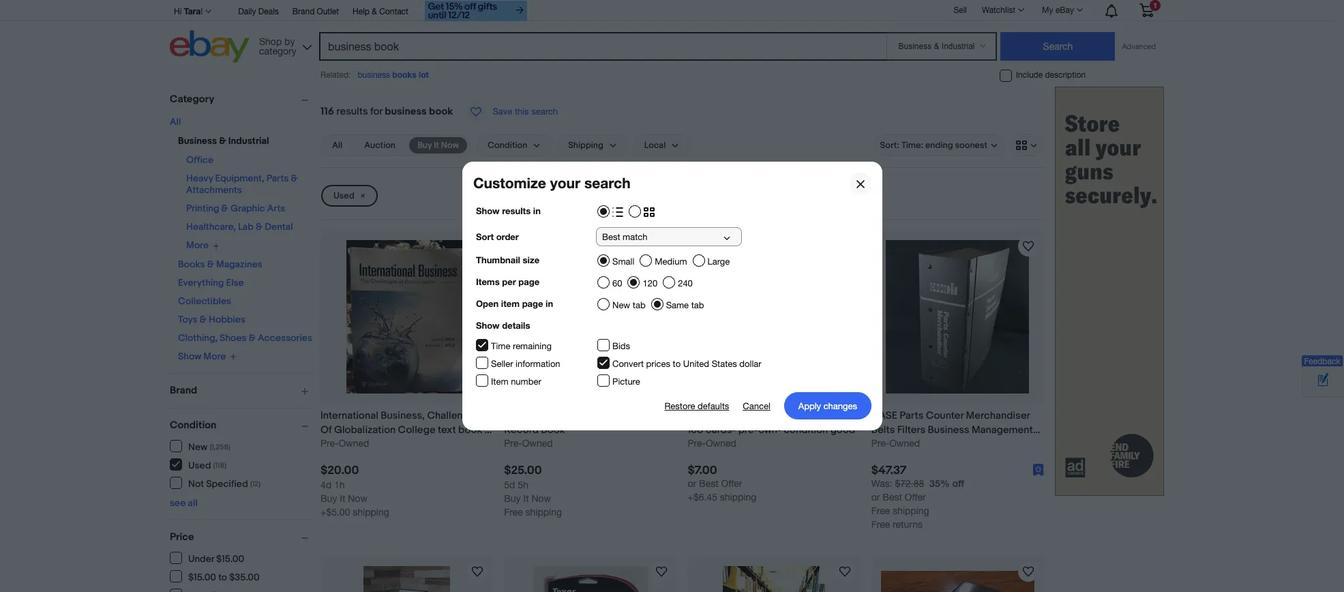 Task type: locate. For each thing, give the bounding box(es) containing it.
ti texas instruments ba ii 2 plus business analyst financial calculator w/ book image
[[534, 566, 648, 592]]

convert
[[612, 359, 644, 369]]

show more button
[[178, 350, 237, 362]]

office
[[186, 154, 214, 166]]

now for $25.00
[[532, 494, 551, 505]]

sort order
[[476, 231, 519, 242]]

contact
[[379, 7, 409, 16]]

same tab
[[666, 300, 704, 310]]

best inside $7.00 or best offer +$6.45 shipping
[[699, 479, 719, 490]]

2 pre-owned from the left
[[872, 438, 921, 449]]

of
[[321, 424, 332, 437]]

1 horizontal spatial book
[[804, 410, 828, 423]]

pre-owned for $20.00
[[321, 438, 369, 449]]

show down the clothing,
[[178, 351, 201, 362]]

0 vertical spatial for
[[370, 105, 383, 118]]

banner
[[170, 0, 1165, 66]]

offer down $72.88
[[905, 492, 926, 503]]

0 vertical spatial used
[[334, 190, 355, 201]]

0 horizontal spatial offer
[[722, 479, 743, 490]]

1 vertical spatial parts
[[900, 410, 924, 423]]

buy right the auction
[[418, 140, 432, 151]]

1 horizontal spatial to
[[673, 359, 681, 369]]

2 tab from the left
[[691, 300, 704, 310]]

0 vertical spatial book
[[429, 105, 453, 118]]

merchandiser
[[967, 410, 1030, 423]]

international business, challenges of globalization college text book 9 edition
[[321, 410, 491, 451]]

business inside case parts counter merchandiser belts filters business management manual book
[[928, 424, 970, 437]]

united business service personal record book heading
[[504, 410, 660, 437]]

0 vertical spatial results
[[337, 105, 368, 118]]

2 horizontal spatial buy
[[504, 494, 521, 505]]

your shopping cart contains 1 item image
[[1140, 3, 1155, 17]]

0 vertical spatial best
[[699, 479, 719, 490]]

or inside business or calling card book for 160 cards- pre-own- condition good pre-owned
[[732, 410, 741, 423]]

0 vertical spatial show
[[476, 205, 500, 216]]

$15.00 to $35.00 link
[[170, 570, 260, 583]]

0 vertical spatial page
[[518, 276, 539, 287]]

best down $7.00
[[699, 479, 719, 490]]

shipping right +$6.45 at bottom right
[[720, 492, 757, 503]]

0 horizontal spatial book
[[429, 105, 453, 118]]

pre- inside business or calling card book for 160 cards- pre-own- condition good pre-owned
[[688, 438, 706, 449]]

0 vertical spatial in
[[533, 205, 541, 216]]

offer down cards-
[[722, 479, 743, 490]]

it for $20.00
[[340, 494, 345, 505]]

results
[[337, 105, 368, 118], [502, 205, 531, 216]]

all link down 116
[[324, 137, 351, 154]]

related:
[[321, 70, 351, 80]]

pre-owned down the of at the bottom
[[321, 438, 369, 449]]

united business service personal record book image
[[533, 240, 648, 394]]

cancel button
[[743, 392, 771, 420]]

1 horizontal spatial offer
[[905, 492, 926, 503]]

business up cards-
[[688, 410, 730, 423]]

page for per
[[518, 276, 539, 287]]

2 horizontal spatial now
[[532, 494, 551, 505]]

information
[[516, 359, 560, 369]]

watch international business, challenges of globalization college text book 9 edition image
[[470, 238, 486, 255]]

account navigation
[[170, 0, 1165, 23]]

it inside '$25.00 5d 5h buy it now free shipping'
[[524, 494, 529, 505]]

2 horizontal spatial or
[[872, 492, 881, 503]]

1 horizontal spatial or
[[732, 410, 741, 423]]

arts
[[267, 203, 286, 214]]

or down $7.00
[[688, 479, 697, 490]]

get an extra 15% off image
[[425, 1, 527, 21]]

or inside $7.00 or best offer +$6.45 shipping
[[688, 479, 697, 490]]

owned down the "filters"
[[890, 438, 921, 449]]

dollar
[[740, 359, 762, 369]]

buy
[[418, 140, 432, 151], [321, 494, 337, 505], [504, 494, 521, 505]]

0 horizontal spatial search
[[532, 106, 558, 117]]

related: business books lot
[[321, 70, 429, 80]]

0 horizontal spatial now
[[348, 494, 368, 505]]

under
[[188, 553, 214, 565]]

book inside business or calling card book for 160 cards- pre-own- condition good pre-owned
[[804, 410, 828, 423]]

it
[[434, 140, 439, 151], [340, 494, 345, 505], [524, 494, 529, 505]]

to down under $15.00
[[218, 571, 227, 583]]

1 horizontal spatial parts
[[900, 410, 924, 423]]

show inside button
[[178, 351, 201, 362]]

shipping right +$5.00
[[353, 507, 389, 518]]

0 horizontal spatial all
[[170, 116, 181, 128]]

&
[[372, 7, 377, 16], [219, 135, 226, 147], [291, 173, 298, 184], [221, 203, 228, 214], [256, 221, 263, 233], [207, 258, 214, 270], [200, 314, 207, 325], [249, 332, 256, 344]]

business or calling card book for 160 cards- pre-own- condition good link
[[688, 409, 861, 438]]

new down 60
[[612, 300, 630, 310]]

new for new tab
[[612, 300, 630, 310]]

shipping
[[720, 492, 757, 503], [893, 506, 930, 517], [353, 507, 389, 518], [526, 507, 562, 518]]

or for $7.00
[[688, 479, 697, 490]]

1 horizontal spatial used
[[334, 190, 355, 201]]

pre-owned down belts in the bottom right of the page
[[872, 438, 921, 449]]

2 vertical spatial or
[[872, 492, 881, 503]]

shipping down 5h
[[526, 507, 562, 518]]

$20.00 4d 1h buy it now +$5.00 shipping
[[321, 464, 389, 518]]

0 horizontal spatial it
[[340, 494, 345, 505]]

3 pre- from the left
[[688, 438, 706, 449]]

now inside "text box"
[[441, 140, 459, 151]]

0 vertical spatial search
[[532, 106, 558, 117]]

1 horizontal spatial it
[[434, 140, 439, 151]]

all down 116
[[332, 140, 343, 151]]

best down was:
[[883, 492, 903, 503]]

1 vertical spatial or
[[688, 479, 697, 490]]

for up 'good'
[[831, 410, 843, 423]]

owned inside united business service personal record book pre-owned
[[522, 438, 553, 449]]

1 horizontal spatial buy
[[418, 140, 432, 151]]

text
[[438, 424, 456, 437]]

free left returns
[[872, 520, 891, 530]]

collectibles link
[[178, 295, 231, 307]]

lot
[[419, 70, 429, 80]]

owned down cards-
[[706, 438, 737, 449]]

tab right 'same'
[[691, 300, 704, 310]]

business down books
[[385, 105, 427, 118]]

1 vertical spatial book
[[541, 424, 565, 437]]

globalization
[[334, 424, 396, 437]]

shipping inside was: $72.88 35% off or best offer free shipping free returns
[[893, 506, 930, 517]]

all link down category in the top left of the page
[[170, 116, 181, 128]]

buy for $20.00
[[321, 494, 337, 505]]

book inside united business service personal record book pre-owned
[[541, 424, 565, 437]]

0 horizontal spatial buy
[[321, 494, 337, 505]]

it down 1h
[[340, 494, 345, 505]]

1 horizontal spatial tab
[[691, 300, 704, 310]]

0 horizontal spatial in
[[533, 205, 541, 216]]

0 horizontal spatial book
[[541, 424, 565, 437]]

1 vertical spatial best
[[883, 492, 903, 503]]

or up pre-
[[732, 410, 741, 423]]

office link
[[186, 154, 214, 166]]

new up used (118)
[[188, 441, 207, 453]]

1 pre- from the left
[[321, 438, 339, 449]]

edition
[[321, 438, 353, 451]]

0 vertical spatial offer
[[722, 479, 743, 490]]

search inside button
[[532, 106, 558, 117]]

1 horizontal spatial best
[[883, 492, 903, 503]]

it inside "$20.00 4d 1h buy it now +$5.00 shipping"
[[340, 494, 345, 505]]

shipping up returns
[[893, 506, 930, 517]]

1 vertical spatial in
[[546, 298, 553, 309]]

0 horizontal spatial parts
[[267, 173, 289, 184]]

under $15.00
[[188, 553, 244, 565]]

book up condition
[[804, 410, 828, 423]]

0 vertical spatial to
[[673, 359, 681, 369]]

1 horizontal spatial new
[[612, 300, 630, 310]]

1 vertical spatial book
[[459, 424, 483, 437]]

1 tab from the left
[[633, 300, 646, 310]]

1 vertical spatial united
[[504, 410, 535, 423]]

results for for
[[337, 105, 368, 118]]

now inside "$20.00 4d 1h buy it now +$5.00 shipping"
[[348, 494, 368, 505]]

attachments
[[186, 184, 242, 196]]

pre-owned
[[321, 438, 369, 449], [872, 438, 921, 449]]

owned inside business or calling card book for 160 cards- pre-own- condition good pre-owned
[[706, 438, 737, 449]]

2 owned from the left
[[522, 438, 553, 449]]

toys & hobbies link
[[178, 314, 246, 325]]

to inside dialog
[[673, 359, 681, 369]]

1 vertical spatial to
[[218, 571, 227, 583]]

for up auction "link"
[[370, 105, 383, 118]]

results right 116
[[337, 105, 368, 118]]

& up dental
[[291, 173, 298, 184]]

& right toys
[[200, 314, 207, 325]]

2 horizontal spatial book
[[907, 438, 931, 451]]

(12)
[[250, 479, 261, 488]]

see all
[[170, 497, 198, 509]]

1 pre-owned from the left
[[321, 438, 369, 449]]

international business, challenges of globalization college text book 9 edition link
[[321, 409, 494, 451]]

watch rubbermaid rolodex desktop business card / address book / contact file organizer image
[[1021, 564, 1037, 580]]

dental
[[265, 221, 293, 233]]

all link
[[170, 116, 181, 128], [324, 137, 351, 154]]

case parts counter merchandiser belts filters business management manual book image
[[887, 240, 1030, 394]]

results up the order
[[502, 205, 531, 216]]

more down the clothing,
[[204, 351, 226, 362]]

1 vertical spatial new
[[188, 441, 207, 453]]

$15.00 down under
[[188, 571, 216, 583]]

owned down globalization
[[339, 438, 369, 449]]

free down was:
[[872, 506, 891, 517]]

watch case parts counter merchandiser belts filters business management manual book image
[[1021, 238, 1037, 255]]

2 vertical spatial book
[[907, 438, 931, 451]]

$35.00
[[229, 571, 260, 583]]

pre- down the of at the bottom
[[321, 438, 339, 449]]

1 vertical spatial page
[[522, 298, 543, 309]]

0 horizontal spatial or
[[688, 479, 697, 490]]

healthcare, lab & dental link
[[186, 221, 293, 233]]

free down 5d
[[504, 507, 523, 518]]

auction
[[365, 140, 396, 151]]

or
[[732, 410, 741, 423], [688, 479, 697, 490], [872, 492, 881, 503]]

tab down 120
[[633, 300, 646, 310]]

business down counter
[[928, 424, 970, 437]]

or down was:
[[872, 492, 881, 503]]

price button
[[170, 531, 315, 544]]

printing & graphic arts link
[[186, 203, 286, 214]]

see
[[170, 497, 186, 509]]

now inside '$25.00 5d 5h buy it now free shipping'
[[532, 494, 551, 505]]

pre-owned for $47.37
[[872, 438, 921, 449]]

1 horizontal spatial results
[[502, 205, 531, 216]]

search right your
[[584, 175, 631, 192]]

price
[[170, 531, 194, 544]]

new inside customize your search dialog
[[612, 300, 630, 310]]

number
[[511, 377, 541, 387]]

all down category in the top left of the page
[[170, 116, 181, 128]]

include description
[[1017, 70, 1086, 80]]

book down the "filters"
[[907, 438, 931, 451]]

0 horizontal spatial used
[[188, 460, 211, 471]]

(1,258)
[[210, 443, 231, 451]]

offer inside was: $72.88 35% off or best offer free shipping free returns
[[905, 492, 926, 503]]

1 vertical spatial offer
[[905, 492, 926, 503]]

search
[[532, 106, 558, 117], [584, 175, 631, 192]]

0 horizontal spatial united
[[504, 410, 535, 423]]

$15.00 up $15.00 to $35.00
[[216, 553, 244, 565]]

international business, challenges of globalization college text book 9 edition image
[[347, 240, 467, 394]]

record
[[504, 424, 539, 437]]

2 horizontal spatial it
[[524, 494, 529, 505]]

0 vertical spatial all link
[[170, 116, 181, 128]]

0 vertical spatial business
[[358, 70, 390, 80]]

calling
[[744, 410, 777, 423]]

1 horizontal spatial for
[[831, 410, 843, 423]]

more up books at the top left of the page
[[186, 240, 209, 251]]

page right per
[[518, 276, 539, 287]]

None text field
[[872, 479, 925, 490]]

united
[[683, 359, 709, 369], [504, 410, 535, 423]]

counter
[[926, 410, 964, 423]]

2 vertical spatial show
[[178, 351, 201, 362]]

1 horizontal spatial pre-owned
[[872, 438, 921, 449]]

clothing,
[[178, 332, 218, 344]]

0 horizontal spatial pre-owned
[[321, 438, 369, 449]]

offer
[[722, 479, 743, 490], [905, 492, 926, 503]]

0 horizontal spatial results
[[337, 105, 368, 118]]

0 horizontal spatial new
[[188, 441, 207, 453]]

owned down record
[[522, 438, 553, 449]]

business
[[178, 135, 217, 147], [538, 410, 579, 423], [688, 410, 730, 423], [928, 424, 970, 437]]

used (118)
[[188, 460, 227, 471]]

show results in
[[476, 205, 541, 216]]

owned
[[339, 438, 369, 449], [522, 438, 553, 449], [706, 438, 737, 449], [890, 438, 921, 449]]

show for show more
[[178, 351, 201, 362]]

it down 5h
[[524, 494, 529, 505]]

parts up arts
[[267, 173, 289, 184]]

all
[[188, 497, 198, 509]]

1 horizontal spatial search
[[584, 175, 631, 192]]

none text field containing was:
[[872, 479, 925, 490]]

items
[[476, 276, 500, 287]]

0 vertical spatial or
[[732, 410, 741, 423]]

search inside dialog
[[584, 175, 631, 192]]

under $15.00 link
[[170, 552, 245, 565]]

1 vertical spatial search
[[584, 175, 631, 192]]

0 vertical spatial parts
[[267, 173, 289, 184]]

or inside was: $72.88 35% off or best offer free shipping free returns
[[872, 492, 881, 503]]

business up record
[[538, 410, 579, 423]]

cards-
[[706, 424, 736, 437]]

parts up the "filters"
[[900, 410, 924, 423]]

it right the auction
[[434, 140, 439, 151]]

in down customize your search
[[533, 205, 541, 216]]

2 pre- from the left
[[504, 438, 522, 449]]

0 horizontal spatial all link
[[170, 116, 181, 128]]

& right 'help'
[[372, 7, 377, 16]]

united up record
[[504, 410, 535, 423]]

in right item
[[546, 298, 553, 309]]

0 vertical spatial united
[[683, 359, 709, 369]]

buy for $25.00
[[504, 494, 521, 505]]

0 vertical spatial $15.00
[[216, 553, 244, 565]]

book inside case parts counter merchandiser belts filters business management manual book
[[907, 438, 931, 451]]

books
[[178, 258, 205, 270]]

book inside international business, challenges of globalization college text book 9 edition
[[459, 424, 483, 437]]

0 vertical spatial new
[[612, 300, 630, 310]]

1 horizontal spatial book
[[459, 424, 483, 437]]

page for item
[[522, 298, 543, 309]]

pre-
[[739, 424, 759, 437]]

open item page in
[[476, 298, 553, 309]]

page
[[518, 276, 539, 287], [522, 298, 543, 309]]

pre- down belts in the bottom right of the page
[[872, 438, 890, 449]]

book right record
[[541, 424, 565, 437]]

united left states
[[683, 359, 709, 369]]

buy down 4d
[[321, 494, 337, 505]]

buy down 5d
[[504, 494, 521, 505]]

1 vertical spatial used
[[188, 460, 211, 471]]

business
[[358, 70, 390, 80], [385, 105, 427, 118]]

1 vertical spatial all link
[[324, 137, 351, 154]]

buy inside "$20.00 4d 1h buy it now +$5.00 shipping"
[[321, 494, 337, 505]]

for inside business or calling card book for 160 cards- pre-own- condition good pre-owned
[[831, 410, 843, 423]]

business left books
[[358, 70, 390, 80]]

to right prices
[[673, 359, 681, 369]]

1 horizontal spatial now
[[441, 140, 459, 151]]

0 vertical spatial more
[[186, 240, 209, 251]]

best inside was: $72.88 35% off or best offer free shipping free returns
[[883, 492, 903, 503]]

1 vertical spatial results
[[502, 205, 531, 216]]

pre- down record
[[504, 438, 522, 449]]

shipping inside "$20.00 4d 1h buy it now +$5.00 shipping"
[[353, 507, 389, 518]]

search right this at the top
[[532, 106, 558, 117]]

1 vertical spatial for
[[831, 410, 843, 423]]

3 owned from the left
[[706, 438, 737, 449]]

page right item
[[522, 298, 543, 309]]

book up buy it now link
[[429, 105, 453, 118]]

tab for new tab
[[633, 300, 646, 310]]

buy inside '$25.00 5d 5h buy it now free shipping'
[[504, 494, 521, 505]]

show for show details
[[476, 320, 500, 331]]

+$5.00
[[321, 507, 350, 518]]

service
[[581, 410, 617, 423]]

results inside customize your search dialog
[[502, 205, 531, 216]]

0 vertical spatial book
[[804, 410, 828, 423]]

include
[[1017, 70, 1043, 80]]

restore
[[665, 401, 695, 411]]

save this search button
[[462, 100, 562, 124]]

0 horizontal spatial tab
[[633, 300, 646, 310]]

good
[[831, 424, 856, 437]]

management
[[972, 424, 1034, 437]]

pre- down 160
[[688, 438, 706, 449]]

show more
[[178, 351, 226, 362]]

united inside united business service personal record book pre-owned
[[504, 410, 535, 423]]

None submit
[[1001, 32, 1116, 61]]

book left 9 at left bottom
[[459, 424, 483, 437]]

personal
[[619, 410, 660, 423]]

4 owned from the left
[[890, 438, 921, 449]]

buy inside "text box"
[[418, 140, 432, 151]]

show up "sort"
[[476, 205, 500, 216]]

show down the open
[[476, 320, 500, 331]]

1 vertical spatial $15.00
[[188, 571, 216, 583]]

1 vertical spatial show
[[476, 320, 500, 331]]

1 horizontal spatial all
[[332, 140, 343, 151]]

business inside business or calling card book for 160 cards- pre-own- condition good pre-owned
[[688, 410, 730, 423]]

0 horizontal spatial best
[[699, 479, 719, 490]]

accessories
[[258, 332, 312, 344]]

buy it now link
[[409, 137, 467, 154]]

& right shoes
[[249, 332, 256, 344]]

1 horizontal spatial united
[[683, 359, 709, 369]]

business or calling card book for 160 cards- pre-own- condition good image
[[731, 240, 818, 394]]



Task type: vqa. For each thing, say whether or not it's contained in the screenshot.
the top THE RETURNS
no



Task type: describe. For each thing, give the bounding box(es) containing it.
& left industrial in the left top of the page
[[219, 135, 226, 147]]

new for new (1,258)
[[188, 441, 207, 453]]

everything else link
[[178, 277, 244, 288]]

0 vertical spatial all
[[170, 116, 181, 128]]

shipping inside '$25.00 5d 5h buy it now free shipping'
[[526, 507, 562, 518]]

items per page
[[476, 276, 539, 287]]

description
[[1046, 70, 1086, 80]]

heavy
[[186, 173, 213, 184]]

collectibles
[[178, 295, 231, 307]]

filters
[[898, 424, 926, 437]]

120
[[643, 278, 658, 289]]

was:
[[872, 479, 893, 490]]

united business service personal record book pre-owned
[[504, 410, 660, 449]]

picture
[[612, 377, 640, 387]]

$15.00 to $35.00
[[188, 571, 260, 583]]

not
[[188, 478, 204, 490]]

convert prices to united states dollar
[[612, 359, 762, 369]]

pre- inside united business service personal record book pre-owned
[[504, 438, 522, 449]]

9
[[485, 424, 491, 437]]

more button
[[186, 240, 220, 251]]

brand outlet
[[293, 7, 339, 16]]

medium
[[655, 257, 687, 267]]

small
[[612, 257, 634, 267]]

magazines
[[216, 258, 263, 270]]

sort
[[476, 231, 494, 242]]

watch vintage pocket phone book gold color with matching business card image
[[470, 564, 486, 580]]

search for customize your search
[[584, 175, 631, 192]]

1 vertical spatial all
[[332, 140, 343, 151]]

1 owned from the left
[[339, 438, 369, 449]]

card
[[779, 410, 802, 423]]

Buy It Now selected text field
[[418, 139, 459, 151]]

clothing, shoes & accessories link
[[178, 332, 312, 344]]

search for save this search
[[532, 106, 558, 117]]

united business service personal record book link
[[504, 409, 677, 438]]

watch united business service personal record book image
[[653, 238, 670, 255]]

& down attachments
[[221, 203, 228, 214]]

buy it now
[[418, 140, 459, 151]]

4 pre- from the left
[[872, 438, 890, 449]]

college
[[398, 424, 436, 437]]

own-
[[759, 424, 782, 437]]

tab for same tab
[[691, 300, 704, 310]]

category
[[170, 93, 215, 106]]

free inside '$25.00 5d 5h buy it now free shipping'
[[504, 507, 523, 518]]

116
[[321, 105, 334, 118]]

customize your search dialog
[[0, 0, 1345, 592]]

1h
[[334, 480, 345, 491]]

equipment,
[[215, 173, 265, 184]]

offer inside $7.00 or best offer +$6.45 shipping
[[722, 479, 743, 490]]

international business, challenges of globalization college text book 9 edition heading
[[321, 410, 492, 451]]

$25.00 5d 5h buy it now free shipping
[[504, 464, 562, 518]]

was: $72.88 35% off or best offer free shipping free returns
[[872, 478, 965, 530]]

daily
[[238, 7, 256, 16]]

results for in
[[502, 205, 531, 216]]

5d
[[504, 480, 515, 491]]

defaults
[[698, 401, 729, 411]]

details
[[502, 320, 530, 331]]

watch successful amazon business 100,000+ (80,000+ cataloged) books! image
[[837, 564, 853, 580]]

or for business
[[732, 410, 741, 423]]

toys
[[178, 314, 198, 325]]

1 horizontal spatial in
[[546, 298, 553, 309]]

$20.00
[[321, 464, 359, 478]]

restore defaults button
[[665, 392, 729, 420]]

united inside customize your search dialog
[[683, 359, 709, 369]]

used link
[[321, 185, 378, 207]]

business & industrial
[[178, 135, 269, 147]]

watchlist link
[[975, 2, 1031, 18]]

business inside united business service personal record book pre-owned
[[538, 410, 579, 423]]

vintage pocket phone book gold color with matching business card image
[[364, 566, 450, 592]]

size
[[523, 255, 539, 265]]

save
[[493, 106, 513, 117]]

now for $20.00
[[348, 494, 368, 505]]

1 horizontal spatial all link
[[324, 137, 351, 154]]

brand outlet link
[[293, 5, 339, 20]]

help & contact link
[[353, 5, 409, 20]]

& right lab
[[256, 221, 263, 233]]

apply changes
[[799, 401, 857, 411]]

advanced
[[1123, 42, 1157, 50]]

successful amazon business 100,000+ (80,000+ cataloged) books! image
[[723, 566, 826, 592]]

office heavy equipment, parts & attachments printing & graphic arts healthcare, lab & dental
[[186, 154, 298, 233]]

thumbnail
[[476, 255, 520, 265]]

daily deals link
[[238, 5, 279, 20]]

manual
[[872, 438, 905, 451]]

bids
[[612, 341, 630, 351]]

60
[[612, 278, 622, 289]]

1 vertical spatial business
[[385, 105, 427, 118]]

advertisement region
[[1056, 87, 1165, 496]]

$25.00
[[504, 464, 542, 478]]

same
[[666, 300, 689, 310]]

books & magazines link
[[178, 258, 263, 270]]

help & contact
[[353, 7, 409, 16]]

& up everything else link
[[207, 258, 214, 270]]

new tab
[[612, 300, 646, 310]]

parts inside office heavy equipment, parts & attachments printing & graphic arts healthcare, lab & dental
[[267, 173, 289, 184]]

business or calling card book for 160 cards- pre-own- condition good heading
[[688, 410, 856, 437]]

sell link
[[948, 5, 974, 15]]

business up office link
[[178, 135, 217, 147]]

case parts counter merchandiser belts filters business management manual book heading
[[872, 410, 1041, 451]]

case
[[872, 410, 898, 423]]

$72.88
[[896, 479, 925, 490]]

show for show results in
[[476, 205, 500, 216]]

business, challenges
[[381, 410, 480, 423]]

belts
[[872, 424, 895, 437]]

& inside account navigation
[[372, 7, 377, 16]]

watch ti texas instruments ba ii 2 plus business analyst financial calculator w/ book image
[[653, 564, 670, 580]]

it inside "text box"
[[434, 140, 439, 151]]

business inside related: business books lot
[[358, 70, 390, 80]]

books
[[393, 70, 417, 80]]

0 horizontal spatial for
[[370, 105, 383, 118]]

it for $25.00
[[524, 494, 529, 505]]

apply changes button
[[784, 392, 872, 420]]

1 vertical spatial more
[[204, 351, 226, 362]]

rubbermaid rolodex desktop business card / address book / contact file organizer image
[[882, 571, 1035, 592]]

parts inside case parts counter merchandiser belts filters business management manual book
[[900, 410, 924, 423]]

daily deals
[[238, 7, 279, 16]]

case parts counter merchandiser belts filters business management manual book
[[872, 410, 1034, 451]]

international
[[321, 410, 379, 423]]

open
[[476, 298, 499, 309]]

used for used
[[334, 190, 355, 201]]

deals
[[258, 7, 279, 16]]

0 horizontal spatial to
[[218, 571, 227, 583]]

states
[[712, 359, 737, 369]]

this
[[515, 106, 529, 117]]

watchlist
[[983, 5, 1016, 15]]

shipping inside $7.00 or best offer +$6.45 shipping
[[720, 492, 757, 503]]

banner containing sell
[[170, 0, 1165, 66]]

off
[[953, 478, 965, 490]]

seller information
[[491, 359, 560, 369]]

healthcare,
[[186, 221, 236, 233]]

used for used (118)
[[188, 460, 211, 471]]

restore defaults
[[665, 401, 729, 411]]

seller
[[491, 359, 513, 369]]

specified
[[206, 478, 248, 490]]



